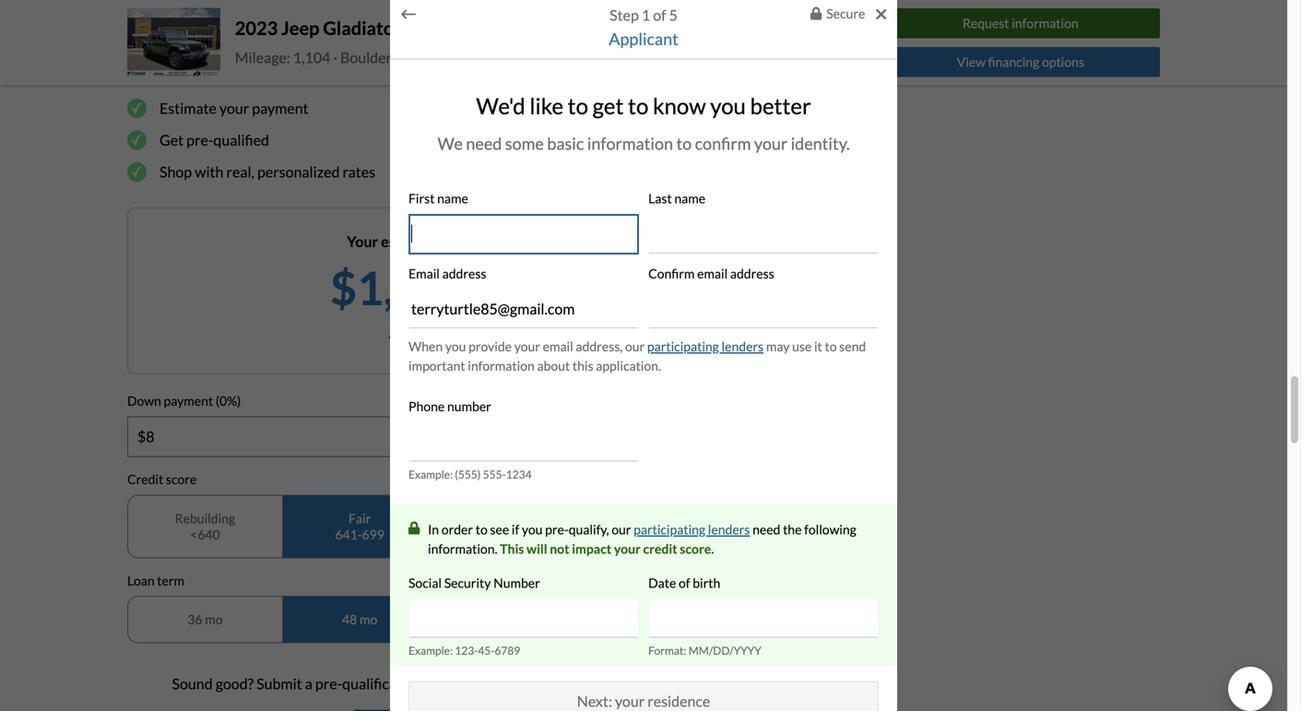 Task type: vqa. For each thing, say whether or not it's contained in the screenshot.
the New
no



Task type: describe. For each thing, give the bounding box(es) containing it.
down
[[127, 393, 161, 409]]

$4,573
[[666, 55, 712, 73]]

1 vertical spatial our
[[612, 522, 632, 537]]

information.
[[428, 541, 498, 557]]

this
[[573, 358, 594, 374]]

36
[[188, 612, 203, 628]]

45-
[[478, 644, 495, 658]]

step 1 of 5 applicant
[[609, 6, 679, 49]]

close financing wizard image
[[876, 6, 887, 23]]

your right now
[[549, 675, 578, 693]]

mileage:
[[235, 48, 290, 66]]

finance in advance
[[127, 51, 299, 75]]

birth
[[693, 575, 721, 591]]

sound good? submit a pre-qualification request now to get your personalized rates.
[[172, 675, 703, 693]]

identity.
[[791, 133, 850, 154]]

format: mm/dd/yyyy
[[649, 644, 762, 658]]

previous step image
[[401, 6, 416, 23]]

mo for 48 mo
[[360, 612, 378, 628]]

$47,995
[[666, 7, 724, 26]]

we
[[438, 133, 463, 154]]

641-
[[335, 527, 362, 542]]

10.89%
[[437, 324, 486, 342]]

0 vertical spatial personalized
[[257, 163, 340, 181]]

name for first name
[[438, 191, 469, 206]]

850
[[672, 527, 694, 542]]

number
[[494, 575, 541, 591]]

may use it to send important information about this application.
[[409, 339, 867, 374]]

Social Security Number password field
[[410, 600, 638, 638]]

when you provide your email address, our participating lenders
[[409, 339, 764, 354]]

First name text field
[[410, 215, 638, 254]]

boulder,
[[340, 48, 394, 66]]

we'd
[[476, 93, 526, 119]]

1 horizontal spatial payment
[[252, 99, 309, 117]]

get pre-qualified
[[160, 131, 269, 149]]

away)
[[465, 48, 503, 66]]

get inside dialog
[[593, 93, 624, 119]]

0 vertical spatial participating
[[648, 339, 720, 354]]

request information
[[963, 15, 1079, 31]]

name for last name
[[675, 191, 706, 206]]

555-
[[483, 468, 506, 481]]

financing
[[989, 54, 1040, 70]]

social
[[409, 575, 442, 591]]

123-
[[455, 644, 478, 658]]

date of birth
[[649, 575, 721, 591]]

info circle image
[[530, 293, 544, 307]]

advance
[[223, 51, 299, 75]]

first name
[[409, 191, 469, 206]]

term
[[157, 573, 185, 588]]

Down payment (0%) text field
[[128, 418, 746, 456]]

Last name text field
[[650, 215, 878, 254]]

1
[[642, 6, 651, 24]]

2 address from the left
[[731, 266, 775, 281]]

number
[[447, 399, 492, 414]]

apr
[[389, 324, 418, 342]]

sound
[[172, 675, 213, 693]]

Confirm email address email field
[[650, 290, 878, 329]]

2 vertical spatial you
[[522, 522, 543, 537]]

example: for social
[[409, 644, 453, 658]]

shop with real, personalized rates
[[160, 163, 376, 181]]

with
[[195, 163, 224, 181]]

applicant
[[609, 29, 679, 49]]

1 vertical spatial get
[[525, 675, 546, 693]]

secure
[[827, 5, 866, 21]]

may
[[767, 339, 790, 354]]

mi
[[446, 48, 462, 66]]

next: your residence button
[[409, 682, 879, 711]]

in
[[202, 51, 219, 75]]

0 horizontal spatial you
[[446, 339, 466, 354]]

it
[[815, 339, 823, 354]]

confirm
[[649, 266, 695, 281]]

2023
[[235, 17, 278, 39]]

get
[[160, 131, 184, 149]]

of inside step 1 of 5 applicant
[[654, 6, 667, 24]]

$1,347
[[330, 260, 475, 315]]

score.
[[680, 541, 715, 557]]

0 horizontal spatial email
[[543, 339, 574, 354]]

1 horizontal spatial personalized
[[581, 675, 664, 693]]

your estimated payment* is
[[347, 233, 528, 251]]

good?
[[216, 675, 254, 693]]

lock image
[[409, 522, 420, 535]]

rates
[[343, 163, 376, 181]]

your
[[347, 233, 378, 251]]

in order to see if you pre-qualify, our participating lenders
[[428, 522, 751, 537]]

see
[[490, 522, 510, 537]]

rates.
[[667, 675, 703, 693]]

of for apr of 10.89%
[[421, 324, 434, 342]]

to right now
[[509, 675, 522, 693]]

36 mo
[[188, 612, 223, 628]]

5
[[670, 6, 678, 24]]

0 vertical spatial pre-
[[187, 131, 214, 149]]

$4,573 below market
[[666, 55, 805, 73]]

example: (555) 555-1234
[[409, 468, 532, 481]]

qualified
[[214, 131, 269, 149]]

need the following information.
[[428, 522, 857, 557]]

credit
[[127, 471, 164, 487]]

fair 641-699
[[335, 511, 385, 542]]

(555)
[[455, 468, 481, 481]]

your up about
[[515, 339, 541, 354]]

2023 jeep gladiator mileage: 1,104 · boulder, co (28 mi away)
[[235, 17, 503, 66]]

social security number
[[409, 575, 541, 591]]

information inside may use it to send important information about this application.
[[468, 358, 535, 374]]

$1,347 /mo est
[[330, 260, 525, 315]]

1,104
[[293, 48, 331, 66]]

qualify,
[[569, 522, 609, 537]]



Task type: locate. For each thing, give the bounding box(es) containing it.
participating up application.
[[648, 339, 720, 354]]

need right "we"
[[466, 133, 502, 154]]

2 example: from the top
[[409, 644, 453, 658]]

you up important
[[446, 339, 466, 354]]

last name
[[649, 191, 706, 206]]

is
[[517, 233, 528, 251]]

1 name from the left
[[438, 191, 469, 206]]

1 horizontal spatial address
[[731, 266, 775, 281]]

impact
[[572, 541, 612, 557]]

email address
[[409, 266, 487, 281]]

credit
[[644, 541, 678, 557]]

1 vertical spatial personalized
[[581, 675, 664, 693]]

of for date of birth
[[679, 575, 691, 591]]

your inside button
[[615, 693, 645, 711]]

request
[[963, 15, 1010, 31]]

down payment (0%)
[[127, 393, 241, 409]]

example: for phone
[[409, 468, 453, 481]]

know
[[653, 93, 706, 119]]

of left birth
[[679, 575, 691, 591]]

1 horizontal spatial you
[[522, 522, 543, 537]]

1 horizontal spatial mo
[[360, 612, 378, 628]]

2 mo from the left
[[360, 612, 378, 628]]

2 vertical spatial pre-
[[315, 675, 342, 693]]

699
[[362, 527, 385, 542]]

0 vertical spatial need
[[466, 133, 502, 154]]

next:
[[577, 693, 613, 711]]

participating lenders link down confirm email address email field
[[648, 337, 764, 356]]

1 vertical spatial of
[[421, 324, 434, 342]]

information inside "button"
[[1012, 15, 1079, 31]]

0 horizontal spatial of
[[421, 324, 434, 342]]

use
[[793, 339, 812, 354]]

participating lenders link up score.
[[634, 520, 751, 539]]

2023 jeep gladiator image
[[127, 8, 220, 78]]

0 vertical spatial get
[[593, 93, 624, 119]]

to right it
[[825, 339, 837, 354]]

basic
[[547, 133, 584, 154]]

our up application.
[[626, 339, 645, 354]]

will
[[527, 541, 548, 557]]

your up qualified
[[220, 99, 249, 117]]

pre- up "not"
[[545, 522, 569, 537]]

important
[[409, 358, 466, 374]]

our
[[626, 339, 645, 354], [612, 522, 632, 537]]

Email address email field
[[410, 290, 638, 329]]

estimated
[[381, 233, 447, 251]]

1234
[[506, 468, 532, 481]]

lock image
[[811, 7, 822, 20]]

example:
[[409, 468, 453, 481], [409, 644, 453, 658]]

confirm email address
[[649, 266, 775, 281]]

last
[[649, 191, 672, 206]]

personalized down format:
[[581, 675, 664, 693]]

750-
[[645, 527, 672, 542]]

participating lenders link for in order to see if you pre-qualify, our
[[634, 520, 751, 539]]

finance
[[127, 51, 198, 75]]

your down better
[[755, 133, 788, 154]]

2 vertical spatial information
[[468, 358, 535, 374]]

1 vertical spatial information
[[588, 133, 674, 154]]

example: left the (555)
[[409, 468, 453, 481]]

pre-
[[187, 131, 214, 149], [545, 522, 569, 537], [315, 675, 342, 693]]

to right like
[[568, 93, 589, 119]]

1 horizontal spatial need
[[753, 522, 781, 537]]

0 vertical spatial of
[[654, 6, 667, 24]]

view financing options button
[[882, 47, 1161, 77]]

email right confirm
[[698, 266, 728, 281]]

date
[[649, 575, 677, 591]]

to up we need some basic information to confirm your identity.
[[628, 93, 649, 119]]

1 vertical spatial participating
[[634, 522, 706, 537]]

payment*
[[450, 233, 514, 251]]

step
[[610, 6, 639, 24]]

provide
[[469, 339, 512, 354]]

need left the on the bottom
[[753, 522, 781, 537]]

address down payment*
[[443, 266, 487, 281]]

0 horizontal spatial need
[[466, 133, 502, 154]]

options
[[1043, 54, 1085, 70]]

1 example: from the top
[[409, 468, 453, 481]]

market
[[758, 55, 805, 73]]

2 horizontal spatial you
[[711, 93, 746, 119]]

mo for 36 mo
[[205, 612, 223, 628]]

(28
[[422, 48, 443, 66]]

example: up sound good? submit a pre-qualification request now to get your personalized rates.
[[409, 644, 453, 658]]

2 horizontal spatial information
[[1012, 15, 1079, 31]]

credit score
[[127, 471, 197, 487]]

0 vertical spatial information
[[1012, 15, 1079, 31]]

2 horizontal spatial of
[[679, 575, 691, 591]]

1 vertical spatial pre-
[[545, 522, 569, 537]]

0 vertical spatial example:
[[409, 468, 453, 481]]

lenders left may
[[722, 339, 764, 354]]

excellent 750-850
[[644, 511, 695, 542]]

749
[[517, 527, 539, 542]]

send
[[840, 339, 867, 354]]

pre- right a
[[315, 675, 342, 693]]

0 horizontal spatial address
[[443, 266, 487, 281]]

information down we'd like to get to know you better
[[588, 133, 674, 154]]

view financing options
[[957, 54, 1085, 70]]

we'd like to get to know you better dialog
[[0, 0, 1302, 711]]

to down know
[[677, 133, 692, 154]]

need
[[466, 133, 502, 154], [753, 522, 781, 537]]

co
[[397, 48, 419, 66]]

get right now
[[525, 675, 546, 693]]

1 vertical spatial you
[[446, 339, 466, 354]]

estimate your payment
[[160, 99, 309, 117]]

estimate
[[160, 99, 217, 117]]

700-
[[490, 527, 517, 542]]

get
[[593, 93, 624, 119], [525, 675, 546, 693]]

payment
[[252, 99, 309, 117], [164, 393, 213, 409]]

your
[[220, 99, 249, 117], [755, 133, 788, 154], [515, 339, 541, 354], [614, 541, 641, 557], [549, 675, 578, 693], [615, 693, 645, 711]]

6789
[[495, 644, 521, 658]]

rebuilding
[[175, 511, 235, 526]]

score
[[166, 471, 197, 487]]

pre- right get
[[187, 131, 214, 149]]

get up we need some basic information to confirm your identity.
[[593, 93, 624, 119]]

1 horizontal spatial name
[[675, 191, 706, 206]]

participating lenders link for when you provide your email address, our
[[648, 337, 764, 356]]

0 horizontal spatial payment
[[164, 393, 213, 409]]

we need some basic information to confirm your identity.
[[438, 133, 850, 154]]

0 vertical spatial you
[[711, 93, 746, 119]]

apr of 10.89%
[[389, 324, 486, 342]]

information up options
[[1012, 15, 1079, 31]]

1 mo from the left
[[205, 612, 223, 628]]

email up about
[[543, 339, 574, 354]]

participating
[[648, 339, 720, 354], [634, 522, 706, 537]]

0 vertical spatial our
[[626, 339, 645, 354]]

participating up credit on the bottom of the page
[[634, 522, 706, 537]]

first
[[409, 191, 435, 206]]

your left credit on the bottom of the page
[[614, 541, 641, 557]]

mo right 36
[[205, 612, 223, 628]]

0 vertical spatial email
[[698, 266, 728, 281]]

1 horizontal spatial email
[[698, 266, 728, 281]]

1 vertical spatial need
[[753, 522, 781, 537]]

request
[[425, 675, 475, 693]]

Date of birth password field
[[650, 600, 878, 638]]

1 horizontal spatial of
[[654, 6, 667, 24]]

security
[[444, 575, 491, 591]]

1 horizontal spatial information
[[588, 133, 674, 154]]

gladiator
[[323, 17, 402, 39]]

when
[[409, 339, 443, 354]]

email
[[698, 266, 728, 281], [543, 339, 574, 354]]

0 horizontal spatial name
[[438, 191, 469, 206]]

not
[[550, 541, 570, 557]]

0 horizontal spatial personalized
[[257, 163, 340, 181]]

0 horizontal spatial mo
[[205, 612, 223, 628]]

0 vertical spatial participating lenders link
[[648, 337, 764, 356]]

name right first
[[438, 191, 469, 206]]

1 horizontal spatial get
[[593, 93, 624, 119]]

next: your residence
[[577, 693, 711, 711]]

you right if
[[522, 522, 543, 537]]

0 horizontal spatial information
[[468, 358, 535, 374]]

submit
[[257, 675, 302, 693]]

of
[[654, 6, 667, 24], [421, 324, 434, 342], [679, 575, 691, 591]]

of right 1
[[654, 6, 667, 24]]

lenders up score.
[[708, 522, 751, 537]]

1 vertical spatial participating lenders link
[[634, 520, 751, 539]]

rebuilding <640
[[175, 511, 235, 542]]

view
[[957, 54, 986, 70]]

1 vertical spatial payment
[[164, 393, 213, 409]]

if
[[512, 522, 520, 537]]

real,
[[227, 163, 255, 181]]

of right the apr
[[421, 324, 434, 342]]

1 vertical spatial email
[[543, 339, 574, 354]]

mm/dd/yyyy
[[689, 644, 762, 658]]

0 horizontal spatial pre-
[[187, 131, 214, 149]]

payment down advance
[[252, 99, 309, 117]]

address up confirm email address email field
[[731, 266, 775, 281]]

1 horizontal spatial pre-
[[315, 675, 342, 693]]

about
[[537, 358, 570, 374]]

a
[[305, 675, 313, 693]]

0 vertical spatial payment
[[252, 99, 309, 117]]

our up this will not impact your credit score.
[[612, 522, 632, 537]]

in
[[428, 522, 439, 537]]

you up confirm
[[711, 93, 746, 119]]

need inside need the following information.
[[753, 522, 781, 537]]

1 address from the left
[[443, 266, 487, 281]]

jeep
[[281, 17, 320, 39]]

2 name from the left
[[675, 191, 706, 206]]

to left see
[[476, 522, 488, 537]]

1 vertical spatial lenders
[[708, 522, 751, 537]]

your right 'next:'
[[615, 693, 645, 711]]

mo
[[205, 612, 223, 628], [360, 612, 378, 628]]

0 horizontal spatial get
[[525, 675, 546, 693]]

name right 'last'
[[675, 191, 706, 206]]

2 vertical spatial of
[[679, 575, 691, 591]]

some
[[505, 133, 544, 154]]

loan term
[[127, 573, 185, 588]]

shop
[[160, 163, 192, 181]]

2 horizontal spatial pre-
[[545, 522, 569, 537]]

pre- inside we'd like to get to know you better dialog
[[545, 522, 569, 537]]

0 vertical spatial lenders
[[722, 339, 764, 354]]

loan
[[127, 573, 155, 588]]

payment left (0%)
[[164, 393, 213, 409]]

1 vertical spatial example:
[[409, 644, 453, 658]]

information down the provide
[[468, 358, 535, 374]]

personalized right "real," on the left of page
[[257, 163, 340, 181]]

we'd like to get to know you better
[[476, 93, 812, 119]]

now
[[478, 675, 506, 693]]

you
[[711, 93, 746, 119], [446, 339, 466, 354], [522, 522, 543, 537]]

to inside may use it to send important information about this application.
[[825, 339, 837, 354]]

qualification
[[342, 675, 422, 693]]

mo right 48
[[360, 612, 378, 628]]



